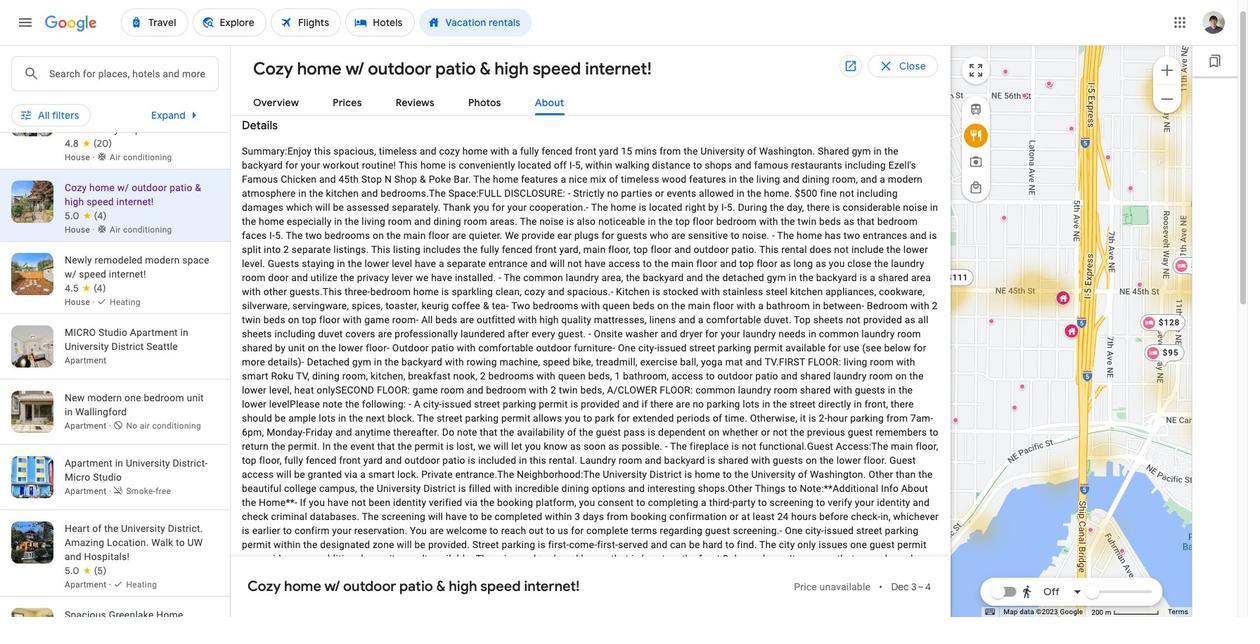 Task type: locate. For each thing, give the bounding box(es) containing it.
1 vertical spatial issues
[[738, 568, 767, 579]]

0 vertical spatial cozy home w/ outdoor patio & high speed internet!
[[253, 58, 652, 79]]

door
[[268, 272, 289, 283]]

0 vertical spatial note
[[323, 399, 343, 410]]

1 horizontal spatial note
[[457, 427, 477, 438]]

sheets down between-
[[814, 314, 844, 326]]

to right things
[[788, 483, 797, 494]]

price for price unavailable
[[794, 582, 817, 593]]

2 vertical spatial living
[[844, 357, 868, 368]]

1 two from the left
[[305, 230, 322, 241]]

Search for places, hotels and more text field
[[49, 57, 218, 91]]

if up department.-
[[668, 568, 674, 579]]

2 filters from the top
[[52, 109, 79, 122]]

1 horizontal spatial modern
[[145, 255, 180, 266]]

1 vertical spatial cozy
[[525, 286, 545, 298]]

5.0 for (4)
[[65, 210, 79, 222]]

hidden gem in green lake image
[[1047, 81, 1052, 87]]

hesitate
[[242, 582, 278, 593]]

house · down 4
[[65, 59, 97, 69]]

patio inside heading
[[436, 58, 476, 79]]

spacious.-
[[567, 286, 614, 298]]

0 vertical spatial uw
[[65, 30, 80, 41]]

a down includes
[[439, 258, 444, 269]]

zoom out map image
[[1159, 90, 1176, 107]]

about down than
[[901, 483, 928, 494]]

heating for (4)
[[110, 298, 140, 307]]

washington. up famous
[[759, 146, 815, 157]]

bedrooms.the
[[381, 188, 446, 199]]

1 vertical spatial heating
[[126, 580, 157, 590]]

unattended.-
[[525, 596, 582, 607]]

us down hang
[[306, 582, 317, 593]]

rooftop patio with waterview, private garden  grill 3br 3ba- modern cityscape
[[65, 96, 199, 135]]

to right out
[[546, 525, 555, 537]]

events
[[667, 188, 697, 199]]

area
[[911, 272, 931, 283], [374, 568, 394, 579]]

1 horizontal spatial district
[[424, 483, 456, 494]]

2 apartment · from the top
[[65, 487, 114, 497]]

1 (4) from the top
[[94, 210, 107, 222]]

0 horizontal spatial allowed
[[389, 610, 424, 618]]

(4) inside 4.5 out of 5 stars from 4 reviews image
[[94, 282, 106, 295]]

newly remodeled modern space w/ speed internet!
[[65, 255, 209, 280]]

timeless up parties
[[621, 174, 659, 185]]

do up the •
[[878, 568, 889, 579]]

screening up 24
[[770, 497, 814, 509]]

bedroom down machine,
[[486, 385, 527, 396]]

we down areas.
[[505, 230, 519, 241]]

do
[[878, 568, 889, 579], [429, 596, 441, 607]]

0 vertical spatial via
[[345, 469, 358, 480]]

modern inside summary:enjoy this spacious, timeless and cozy home with a fully fenced front yard 15 mins from the university of washington. shared gym in the backyard for your workout routine! this home is conveniently located off i-5, within walking distance to shops and famous restaurants including ezell's famous chicken and 45th stop n shop & poke bar. the home features a nice mix of timeless wood features in the living and dining room, and a modern atmosphere in the kitchen and bedrooms.the space:full disclosure: - strictly no parties or events allowed in the home. $500 fine not including damages which will be assessed separately. thank you for your cooperation.- the home is located right by i-5. during the day, there is considerable noise in the home especially in the living room and dining room areas. the noise is also noticeable in the top floor bedroom with the twin beds as that bedroom faces i-5. the two bedrooms on the main floor are quieter. we provide ear plugs for guests who are sensitive to noise. - the home has two entrances and is split into 2 separate listings. this listing includes the fully fenced front yard, main floor, top floor and outdoor patio. this rental does not include the lower level. guests staying in the lower level have a separate entrance and will not have access to the main floor and top floor as long as you close the laundry room door and utilize the privacy lever we have installed. - the common laundry area, the backyard and the detached gym in the backyard is a shared area with other guests.this three-bedroom home is sparkling clean, cozy and spacious.- kitchen is stocked with stainless steel kitchen appliances, cookware, silverware, servingware, spices, toaster, keurig coffee & tea- two bedrooms with queen beds on the main floor with a bathroom in between- bedroom with 2 twin beds on top floor with game room- all beds are outfitted with high quality mattresses, linens and a comfortable duvet. top sheets not provided as all sheets including duvet covers are professionally laundered after every guest. - onsite washer and dryer for your laundry needs in common laundry room shared by unit on the lower floor- outdoor patio with comfortable outdoor furniture- one city-issued street parking permit available for use (see below for more details)- detached gym in the backyard with rowing machine, speed bike, treadmill, exercise ball, yoga mat and tv.first floor: living room with smart roku tv, dining room, kitchen, breakfast nook, 2 bedrooms with queen beds, 1 bathroom, access to outdoor patio and shared laundry room on the lower level, heat onlysecond floor: game room and bedroom with 2 twin beds, a/clower floor: common laundry room shared with guests in the lower levelplease note the following: - a city-issued street parking permit is provided and if there are no parking lots in the street directly in front, there should be ample lots in the next block. the street parking permit allows you to park for extended periods of time. otherwise, it is 2-hour parking from 7am- 6pm, monday-friday and anytime thereafter. do note that the availability of the guest pass is dependent on whether or not the previous guest remembers to return the permit. in the event that the permit is lost, we will let you know as soon as possible. - the fireplace is not functional.guest access:the main floor, top floor, fully fenced  front yard and outdoor patio is included in this rental. laundry room and backyard is shared with guests on the lower floor. guest access will be granted via a smart lock. private entrance.the neighborhood:the university district is home to the university of washington. other than the beautiful college campus, the university district is filled with incredible dining options and interesting shops.other things to note:**additional info about the home**- if you have not been identity verified via the booking platform, you consent to completing a third-party to screening to verify your identity and check criminal databases. the screening will have to be completed within 3 days from booking confirmation or at least 24 hours before check-in, whichever is earlier to confirm your reservation. you are welcome to reach out to us for complete terms regarding guest screening.- one city-issued street parking permit within the designated zone will be provided. street parking is first-come-first-served and can be hard to find. the city only issues one guest permit per residence so additional permits aren't available.-there is an abandoned house that is burnt on the front 2 doors down. it appears that some homeless sometimes hang around that area but they have so far, posed no risk or trouble to past guests. if you have any issues during your stay, please do not hesitate to let us know and we would be happy to assist in contacting the seattle police department.- we believe our home to be child and family-friendly but the home is not child-proofed. please do not leave children unattended.- maintenance: vendors (e.g. landscaper) may stop by to conduct work on exterior spaces. they will not be allowed in the home without guests' prior permission. also, there may be an active pe
[[888, 174, 923, 185]]

have
[[415, 258, 436, 269], [585, 258, 606, 269], [431, 272, 452, 283], [328, 497, 349, 509], [446, 511, 467, 523], [435, 568, 456, 579], [695, 568, 717, 579]]

u-district elegant home - family/rv/ev friendly - 4 gated parking spaces image
[[1128, 186, 1134, 191]]

(20)
[[94, 137, 112, 150]]

3 air conditioning from the top
[[110, 225, 172, 235]]

0 horizontal spatial seattle
[[146, 341, 178, 352]]

apartment up micro
[[65, 458, 113, 469]]

0 vertical spatial private
[[65, 110, 96, 121]]

internet! inside cozy home w/ outdoor patio & high speed internet!
[[116, 196, 154, 207]]

your up check-
[[855, 497, 875, 509]]

thank
[[443, 202, 471, 213]]

0 vertical spatial allowed
[[699, 188, 734, 199]]

air conditioning for (4)
[[110, 225, 172, 235]]

front,
[[865, 399, 888, 410]]

university up options on the bottom of page
[[603, 469, 647, 480]]

staying
[[302, 258, 335, 269]]

2 horizontal spatial fully
[[520, 146, 539, 157]]

and right shops at top right
[[735, 160, 752, 171]]

conduct
[[835, 596, 871, 607]]

a down "event"
[[360, 469, 366, 480]]

university inside heart of the university district. amazing location. walk to uw and hospitals!
[[121, 523, 165, 535]]

first-
[[548, 539, 569, 551], [597, 539, 618, 551]]

walking
[[615, 160, 650, 171]]

stocked
[[663, 286, 699, 298]]

thereafter.
[[393, 427, 440, 438]]

house · down 4.5 out of 5 stars from 4 reviews image
[[65, 298, 97, 307]]

Check-in text field
[[315, 12, 399, 44]]

- down nice
[[568, 188, 571, 199]]

damages
[[242, 202, 284, 213]]

high inside cozy home w/ outdoor patio & high speed internet!
[[65, 196, 84, 207]]

2 vertical spatial gym
[[352, 357, 372, 368]]

do down happy
[[429, 596, 441, 607]]

for up the pass
[[617, 413, 630, 424]]

this up shop
[[399, 160, 418, 171]]

filters for all filters
[[52, 109, 79, 122]]

1 vertical spatial guest
[[890, 455, 916, 466]]

top down return
[[242, 455, 257, 466]]

newly remodeled modern space w/ speed internet! image
[[1068, 328, 1074, 334]]

1 horizontal spatial first-
[[597, 539, 618, 551]]

4 house · from the top
[[65, 298, 97, 307]]

street down nook,
[[474, 399, 500, 410]]

needs
[[779, 328, 806, 340]]

3 air from the top
[[110, 225, 121, 235]]

street
[[689, 343, 715, 354], [474, 399, 500, 410], [790, 399, 816, 410], [437, 413, 463, 424], [857, 525, 883, 537]]

studio inside apartment in university district- micro studio
[[93, 472, 122, 483]]

floor: down ball,
[[660, 385, 693, 396]]

2 identity from the left
[[877, 497, 910, 509]]

to up least
[[758, 497, 767, 509]]

will
[[315, 202, 330, 213], [550, 258, 565, 269], [494, 441, 509, 452], [276, 469, 292, 480], [428, 511, 443, 523], [397, 539, 412, 551], [340, 610, 356, 618]]

with
[[129, 96, 148, 107], [491, 146, 510, 157], [759, 216, 778, 227], [242, 286, 261, 298], [701, 286, 720, 298], [581, 300, 600, 312], [737, 300, 756, 312], [911, 300, 930, 312], [343, 314, 362, 326], [518, 314, 537, 326], [457, 343, 476, 354], [445, 357, 464, 368], [896, 357, 915, 368], [537, 371, 556, 382], [529, 385, 548, 396], [834, 385, 853, 396], [751, 455, 770, 466], [494, 483, 513, 494]]

bedroom inside new modern one bedroom unit in wallingford
[[144, 392, 184, 404]]

0 horizontal spatial one
[[618, 343, 636, 354]]

know
[[544, 441, 568, 452], [320, 582, 344, 593]]

0 horizontal spatial two
[[305, 230, 322, 241]]

1 vertical spatial apartment
[[65, 356, 107, 366]]

tab list
[[231, 85, 951, 116]]

new modern one bedroom unit in wallingford image
[[1002, 215, 1007, 221]]

sheets up "more"
[[242, 328, 272, 340]]

0 horizontal spatial noise
[[540, 216, 564, 227]]

by right "stop"
[[810, 596, 821, 607]]

the down strictly
[[591, 202, 608, 213]]

0 horizontal spatial modern
[[87, 392, 122, 404]]

0 vertical spatial issues
[[819, 539, 848, 551]]

0 horizontal spatial room,
[[342, 371, 368, 382]]

permit
[[754, 343, 783, 354], [539, 399, 568, 410], [501, 413, 531, 424], [415, 441, 444, 452], [242, 539, 271, 551], [898, 539, 927, 551]]

with up rowing on the bottom left of page
[[457, 343, 476, 354]]

onsite
[[594, 328, 623, 340]]

access:the
[[836, 441, 889, 452]]

2 air from the top
[[110, 153, 121, 162]]

0 vertical spatial let
[[511, 441, 523, 452]]

0 vertical spatial city-
[[638, 343, 657, 354]]

& inside cozy home w/ outdoor patio & high speed internet! heading
[[480, 58, 491, 79]]

5 out of 5 stars from 4 reviews image
[[65, 209, 107, 223]]

on up detached
[[308, 343, 319, 354]]

and up detached
[[720, 258, 737, 269]]

criminal
[[271, 511, 307, 523]]

no air conditioning
[[126, 421, 201, 431]]

believe
[[716, 582, 747, 593]]

1 features from the left
[[521, 174, 558, 185]]

including up considerable
[[857, 188, 898, 199]]

1 horizontal spatial provided
[[863, 314, 902, 326]]

perfect seattle location - huge one bedroom image
[[1137, 282, 1143, 288]]

parking down reach
[[502, 539, 535, 551]]

is down bike,
[[571, 399, 578, 410]]

main down stocked
[[688, 300, 711, 312]]

bathroom
[[766, 300, 810, 312]]

air for (4)
[[110, 225, 121, 235]]

(4)
[[94, 210, 107, 222], [94, 282, 106, 295]]

park
[[595, 413, 615, 424]]

2 vertical spatial including
[[275, 328, 316, 340]]

0 vertical spatial provided
[[863, 314, 902, 326]]

with inside rooftop patio with waterview, private garden  grill 3br 3ba- modern cityscape
[[129, 96, 148, 107]]

speed inside newly remodeled modern space w/ speed internet!
[[79, 269, 106, 280]]

all inside button
[[38, 61, 50, 74]]

overview
[[253, 96, 299, 109]]

2 two from the left
[[844, 230, 860, 241]]

1 vertical spatial price
[[794, 582, 817, 593]]

1 vertical spatial city-
[[423, 399, 442, 410]]

assist
[[466, 582, 493, 593]]

2 house · from the top
[[65, 153, 97, 162]]

professionally
[[395, 328, 458, 340]]

modern and convenient 1-br; close to green lake, uw, wallingford; free parking image
[[1003, 69, 1009, 75]]

0 horizontal spatial cozy
[[439, 146, 460, 157]]

uw inside "uw charming blue home |ws 97| 4 ac |children hops."
[[65, 30, 80, 41]]

1 apartment · from the top
[[65, 421, 114, 431]]

1 horizontal spatial we
[[699, 582, 713, 593]]

we
[[505, 230, 519, 241], [699, 582, 713, 593]]

1 vertical spatial floor,
[[916, 441, 939, 452]]

beds down the kitchen
[[633, 300, 655, 312]]

1 vertical spatial if
[[668, 568, 674, 579]]

floor.
[[864, 455, 887, 466]]

guests down noticeable
[[617, 230, 647, 241]]

(5)
[[94, 565, 106, 577]]

1 vertical spatial air conditioning
[[110, 153, 172, 162]]

all for all filters
[[38, 109, 50, 122]]

•
[[879, 581, 883, 594]]

0 horizontal spatial access
[[242, 469, 274, 480]]

free
[[156, 487, 171, 497]]

game down "breakfast"
[[413, 385, 438, 396]]

unit inside summary:enjoy this spacious, timeless and cozy home with a fully fenced front yard 15 mins from the university of washington. shared gym in the backyard for your workout routine! this home is conveniently located off i-5, within walking distance to shops and famous restaurants including ezell's famous chicken and 45th stop n shop & poke bar. the home features a nice mix of timeless wood features in the living and dining room, and a modern atmosphere in the kitchen and bedrooms.the space:full disclosure: - strictly no parties or events allowed in the home. $500 fine not including damages which will be assessed separately. thank you for your cooperation.- the home is located right by i-5. during the day, there is considerable noise in the home especially in the living room and dining room areas. the noise is also noticeable in the top floor bedroom with the twin beds as that bedroom faces i-5. the two bedrooms on the main floor are quieter. we provide ear plugs for guests who are sensitive to noise. - the home has two entrances and is split into 2 separate listings. this listing includes the fully fenced front yard, main floor, top floor and outdoor patio. this rental does not include the lower level. guests staying in the lower level have a separate entrance and will not have access to the main floor and top floor as long as you close the laundry room door and utilize the privacy lever we have installed. - the common laundry area, the backyard and the detached gym in the backyard is a shared area with other guests.this three-bedroom home is sparkling clean, cozy and spacious.- kitchen is stocked with stainless steel kitchen appliances, cookware, silverware, servingware, spices, toaster, keurig coffee & tea- two bedrooms with queen beds on the main floor with a bathroom in between- bedroom with 2 twin beds on top floor with game room- all beds are outfitted with high quality mattresses, linens and a comfortable duvet. top sheets not provided as all sheets including duvet covers are professionally laundered after every guest. - onsite washer and dryer for your laundry needs in common laundry room shared by unit on the lower floor- outdoor patio with comfortable outdoor furniture- one city-issued street parking permit available for use (see below for more details)- detached gym in the backyard with rowing machine, speed bike, treadmill, exercise ball, yoga mat and tv.first floor: living room with smart roku tv, dining room, kitchen, breakfast nook, 2 bedrooms with queen beds, 1 bathroom, access to outdoor patio and shared laundry room on the lower level, heat onlysecond floor: game room and bedroom with 2 twin beds, a/clower floor: common laundry room shared with guests in the lower levelplease note the following: - a city-issued street parking permit is provided and if there are no parking lots in the street directly in front, there should be ample lots in the next block. the street parking permit allows you to park for extended periods of time. otherwise, it is 2-hour parking from 7am- 6pm, monday-friday and anytime thereafter. do note that the availability of the guest pass is dependent on whether or not the previous guest remembers to return the permit. in the event that the permit is lost, we will let you know as soon as possible. - the fireplace is not functional.guest access:the main floor, top floor, fully fenced  front yard and outdoor patio is included in this rental. laundry room and backyard is shared with guests on the lower floor. guest access will be granted via a smart lock. private entrance.the neighborhood:the university district is home to the university of washington. other than the beautiful college campus, the university district is filled with incredible dining options and interesting shops.other things to note:**additional info about the home**- if you have not been identity verified via the booking platform, you consent to completing a third-party to screening to verify your identity and check criminal databases. the screening will have to be completed within 3 days from booking confirmation or at least 24 hours before check-in, whichever is earlier to confirm your reservation. you are welcome to reach out to us for complete terms regarding guest screening.- one city-issued street parking permit within the designated zone will be provided. street parking is first-come-first-served and can be hard to find. the city only issues one guest permit per residence so additional permits aren't available.-there is an abandoned house that is burnt on the front 2 doors down. it appears that some homeless sometimes hang around that area but they have so far, posed no risk or trouble to past guests. if you have any issues during your stay, please do not hesitate to let us know and we would be happy to assist in contacting the seattle police department.- we believe our home to be child and family-friendly but the home is not child-proofed. please do not leave children unattended.- maintenance: vendors (e.g. landscaper) may stop by to conduct work on exterior spaces. they will not be allowed in the home without guests' prior permission. also, there may be an active pe
[[288, 343, 305, 354]]

top down servingware,
[[302, 314, 317, 326]]

cozy home near lake union & uw image
[[1012, 405, 1018, 411]]

conditioning right air on the bottom of page
[[152, 421, 201, 431]]

summer in seattle - 4-bedroom family home with free off-street parking! image
[[1020, 384, 1025, 390]]

map region
[[915, 13, 1248, 618]]

dec
[[891, 581, 909, 594]]

filters inside button
[[52, 61, 79, 74]]

the down conveniently
[[474, 174, 491, 185]]

0 horizontal spatial identity
[[393, 497, 426, 509]]

info
[[881, 483, 899, 494]]

but
[[396, 568, 411, 579], [242, 596, 257, 607]]

2 vertical spatial within
[[274, 539, 301, 551]]

all inside button
[[38, 109, 50, 122]]

(4) for 5.0
[[94, 210, 107, 222]]

identity down the info
[[877, 497, 910, 509]]

terms
[[631, 525, 657, 537]]

map
[[1004, 608, 1018, 616]]

including
[[845, 160, 886, 171], [857, 188, 898, 199], [275, 328, 316, 340]]

note
[[323, 399, 343, 410], [457, 427, 477, 438]]

main down plugs
[[583, 244, 606, 255]]

pet friendly the seattle carriage house image
[[1088, 527, 1094, 533]]

view larger map image
[[968, 62, 985, 79]]

bike,
[[573, 357, 593, 368]]

outdoor inside cozy home w/ outdoor patio & high speed internet!
[[132, 182, 167, 193]]

an up the posed
[[515, 554, 526, 565]]

terms
[[1168, 608, 1189, 616]]

2 (4) from the top
[[94, 282, 106, 295]]

to
[[693, 160, 702, 171], [731, 230, 740, 241], [643, 258, 652, 269], [706, 371, 715, 382], [583, 413, 592, 424], [930, 427, 939, 438], [723, 469, 732, 480], [788, 483, 797, 494], [637, 497, 646, 509], [758, 497, 767, 509], [816, 497, 825, 509], [470, 511, 479, 523], [283, 525, 292, 537], [490, 525, 499, 537], [546, 525, 555, 537], [176, 537, 185, 549], [725, 539, 735, 551], [598, 568, 607, 579], [281, 582, 290, 593], [454, 582, 463, 593], [795, 582, 804, 593], [823, 596, 832, 607]]

shops.other
[[698, 483, 753, 494]]

0 vertical spatial do
[[878, 568, 889, 579]]

0 vertical spatial apartment
[[130, 327, 178, 338]]

0 horizontal spatial from
[[607, 511, 628, 523]]

toaster,
[[386, 300, 419, 312]]

you down does
[[829, 258, 845, 269]]

extended
[[633, 413, 674, 424]]

front up '5,'
[[575, 146, 597, 157]]

0 horizontal spatial let
[[292, 582, 304, 593]]

& inside cozy home w/ outdoor patio & high speed internet!
[[195, 182, 201, 193]]

unit up details)-
[[288, 343, 305, 354]]

2 vertical spatial fenced
[[306, 455, 337, 466]]

1 vertical spatial lots
[[319, 413, 336, 424]]

filters inside button
[[52, 109, 79, 122]]

other
[[264, 286, 287, 298]]

air for (20)
[[110, 153, 121, 162]]

1 vertical spatial allowed
[[389, 610, 424, 618]]

0 horizontal spatial provided
[[581, 399, 620, 410]]

1 horizontal spatial comfortable
[[706, 314, 762, 326]]

type
[[254, 61, 276, 74]]

$133 link
[[1173, 257, 1218, 281]]

0 vertical spatial queen
[[603, 300, 630, 312]]

all filters (1) button
[[11, 56, 104, 79]]

will down yard,
[[550, 258, 565, 269]]

5.0 inside '5 out of 5 stars from 5 reviews' image
[[65, 565, 79, 577]]

disclosure:
[[504, 188, 565, 199]]

one inside summary:enjoy this spacious, timeless and cozy home with a fully fenced front yard 15 mins from the university of washington. shared gym in the backyard for your workout routine! this home is conveniently located off i-5, within walking distance to shops and famous restaurants including ezell's famous chicken and 45th stop n shop & poke bar. the home features a nice mix of timeless wood features in the living and dining room, and a modern atmosphere in the kitchen and bedrooms.the space:full disclosure: - strictly no parties or events allowed in the home. $500 fine not including damages which will be assessed separately. thank you for your cooperation.- the home is located right by i-5. during the day, there is considerable noise in the home especially in the living room and dining room areas. the noise is also noticeable in the top floor bedroom with the twin beds as that bedroom faces i-5. the two bedrooms on the main floor are quieter. we provide ear plugs for guests who are sensitive to noise. - the home has two entrances and is split into 2 separate listings. this listing includes the fully fenced front yard, main floor, top floor and outdoor patio. this rental does not include the lower level. guests staying in the lower level have a separate entrance and will not have access to the main floor and top floor as long as you close the laundry room door and utilize the privacy lever we have installed. - the common laundry area, the backyard and the detached gym in the backyard is a shared area with other guests.this three-bedroom home is sparkling clean, cozy and spacious.- kitchen is stocked with stainless steel kitchen appliances, cookware, silverware, servingware, spices, toaster, keurig coffee & tea- two bedrooms with queen beds on the main floor with a bathroom in between- bedroom with 2 twin beds on top floor with game room- all beds are outfitted with high quality mattresses, linens and a comfortable duvet. top sheets not provided as all sheets including duvet covers are professionally laundered after every guest. - onsite washer and dryer for your laundry needs in common laundry room shared by unit on the lower floor- outdoor patio with comfortable outdoor furniture- one city-issued street parking permit available for use (see below for more details)- detached gym in the backyard with rowing machine, speed bike, treadmill, exercise ball, yoga mat and tv.first floor: living room with smart roku tv, dining room, kitchen, breakfast nook, 2 bedrooms with queen beds, 1 bathroom, access to outdoor patio and shared laundry room on the lower level, heat onlysecond floor: game room and bedroom with 2 twin beds, a/clower floor: common laundry room shared with guests in the lower levelplease note the following: - a city-issued street parking permit is provided and if there are no parking lots in the street directly in front, there should be ample lots in the next block. the street parking permit allows you to park for extended periods of time. otherwise, it is 2-hour parking from 7am- 6pm, monday-friday and anytime thereafter. do note that the availability of the guest pass is dependent on whether or not the previous guest remembers to return the permit. in the event that the permit is lost, we will let you know as soon as possible. - the fireplace is not functional.guest access:the main floor, top floor, fully fenced  front yard and outdoor patio is included in this rental. laundry room and backyard is shared with guests on the lower floor. guest access will be granted via a smart lock. private entrance.the neighborhood:the university district is home to the university of washington. other than the beautiful college campus, the university district is filled with incredible dining options and interesting shops.other things to note:**additional info about the home**- if you have not been identity verified via the booking platform, you consent to completing a third-party to screening to verify your identity and check criminal databases. the screening will have to be completed within 3 days from booking confirmation or at least 24 hours before check-in, whichever is earlier to confirm your reservation. you are welcome to reach out to us for complete terms regarding guest screening.- one city-issued street parking permit within the designated zone will be provided. street parking is first-come-first-served and can be hard to find. the city only issues one guest permit per residence so additional permits aren't available.-there is an abandoned house that is burnt on the front 2 doors down. it appears that some homeless sometimes hang around that area but they have so far, posed no risk or trouble to past guests. if you have any issues during your stay, please do not hesitate to let us know and we would be happy to assist in contacting the seattle police department.- we believe our home to be child and family-friendly but the home is not child-proofed. please do not leave children unattended.- maintenance: vendors (e.g. landscaper) may stop by to conduct work on exterior spaces. they will not be allowed in the home without guests' prior permission. also, there may be an active pe
[[851, 539, 867, 551]]

allowed
[[699, 188, 734, 199], [389, 610, 424, 618]]

price inside popup button
[[133, 61, 157, 74]]

patio
[[436, 58, 476, 79], [170, 182, 192, 193], [431, 343, 454, 354], [756, 371, 778, 382], [443, 455, 465, 466], [399, 578, 433, 596]]

3 house · from the top
[[65, 225, 97, 235]]

1 horizontal spatial living
[[757, 174, 780, 185]]

0 vertical spatial fenced
[[542, 146, 573, 157]]

i- right off at the top left of the page
[[570, 160, 575, 171]]

be left child
[[807, 582, 818, 593]]

details
[[242, 119, 278, 133]]

0 vertical spatial 5.0
[[65, 210, 79, 222]]

2 first- from the left
[[597, 539, 618, 551]]

cozy private suite near u-district + free parking & fast internet image
[[1106, 155, 1111, 160]]

remembers
[[876, 427, 927, 438]]

private inside rooftop patio with waterview, private garden  grill 3br 3ba- modern cityscape
[[65, 110, 96, 121]]

can
[[670, 539, 687, 551]]

workout
[[323, 160, 359, 171]]

twin down day,
[[798, 216, 817, 227]]

and down linens
[[661, 328, 678, 340]]

off button
[[1018, 575, 1087, 609]]

let up the included
[[511, 441, 523, 452]]

floor down the who
[[651, 244, 672, 255]]

area down permits
[[374, 568, 394, 579]]

(4) inside 5 out of 5 stars from 4 reviews image
[[94, 210, 107, 222]]

beds up has
[[819, 216, 841, 227]]

room-
[[392, 314, 419, 326]]

other
[[869, 469, 894, 480]]

issued up do
[[442, 399, 472, 410]]

keurig
[[422, 300, 449, 312]]

be down you
[[415, 539, 426, 551]]

completing
[[648, 497, 699, 509]]

furniture-
[[574, 343, 615, 354]]

apartment · for studio
[[65, 487, 114, 497]]

0 horizontal spatial sheets
[[242, 328, 272, 340]]

4.5 out of 5 stars from 4 reviews image
[[65, 281, 106, 295]]

backyard down dependent
[[664, 455, 705, 466]]

is up bar.
[[449, 160, 456, 171]]

of left time.
[[713, 413, 722, 424]]

guest up than
[[890, 455, 916, 466]]

one up treadmill, at the bottom of the page
[[618, 343, 636, 354]]

2 air conditioning from the top
[[110, 153, 172, 162]]

note down onlysecond
[[323, 399, 343, 410]]

about inside summary:enjoy this spacious, timeless and cozy home with a fully fenced front yard 15 mins from the university of washington. shared gym in the backyard for your workout routine! this home is conveniently located off i-5, within walking distance to shops and famous restaurants including ezell's famous chicken and 45th stop n shop & poke bar. the home features a nice mix of timeless wood features in the living and dining room, and a modern atmosphere in the kitchen and bedrooms.the space:full disclosure: - strictly no parties or events allowed in the home. $500 fine not including damages which will be assessed separately. thank you for your cooperation.- the home is located right by i-5. during the day, there is considerable noise in the home especially in the living room and dining room areas. the noise is also noticeable in the top floor bedroom with the twin beds as that bedroom faces i-5. the two bedrooms on the main floor are quieter. we provide ear plugs for guests who are sensitive to noise. - the home has two entrances and is split into 2 separate listings. this listing includes the fully fenced front yard, main floor, top floor and outdoor patio. this rental does not include the lower level. guests staying in the lower level have a separate entrance and will not have access to the main floor and top floor as long as you close the laundry room door and utilize the privacy lever we have installed. - the common laundry area, the backyard and the detached gym in the backyard is a shared area with other guests.this three-bedroom home is sparkling clean, cozy and spacious.- kitchen is stocked with stainless steel kitchen appliances, cookware, silverware, servingware, spices, toaster, keurig coffee & tea- two bedrooms with queen beds on the main floor with a bathroom in between- bedroom with 2 twin beds on top floor with game room- all beds are outfitted with high quality mattresses, linens and a comfortable duvet. top sheets not provided as all sheets including duvet covers are professionally laundered after every guest. - onsite washer and dryer for your laundry needs in common laundry room shared by unit on the lower floor- outdoor patio with comfortable outdoor furniture- one city-issued street parking permit available for use (see below for more details)- detached gym in the backyard with rowing machine, speed bike, treadmill, exercise ball, yoga mat and tv.first floor: living room with smart roku tv, dining room, kitchen, breakfast nook, 2 bedrooms with queen beds, 1 bathroom, access to outdoor patio and shared laundry room on the lower level, heat onlysecond floor: game room and bedroom with 2 twin beds, a/clower floor: common laundry room shared with guests in the lower levelplease note the following: - a city-issued street parking permit is provided and if there are no parking lots in the street directly in front, there should be ample lots in the next block. the street parking permit allows you to park for extended periods of time. otherwise, it is 2-hour parking from 7am- 6pm, monday-friday and anytime thereafter. do note that the availability of the guest pass is dependent on whether or not the previous guest remembers to return the permit. in the event that the permit is lost, we will let you know as soon as possible. - the fireplace is not functional.guest access:the main floor, top floor, fully fenced  front yard and outdoor patio is included in this rental. laundry room and backyard is shared with guests on the lower floor. guest access will be granted via a smart lock. private entrance.the neighborhood:the university district is home to the university of washington. other than the beautiful college campus, the university district is filled with incredible dining options and interesting shops.other things to note:**additional info about the home**- if you have not been identity verified via the booking platform, you consent to completing a third-party to screening to verify your identity and check criminal databases. the screening will have to be completed within 3 days from booking confirmation or at least 24 hours before check-in, whichever is earlier to confirm your reservation. you are welcome to reach out to us for complete terms regarding guest screening.- one city-issued street parking permit within the designated zone will be provided. street parking is first-come-first-served and can be hard to find. the city only issues one guest permit per residence so additional permits aren't available.-there is an abandoned house that is burnt on the front 2 doors down. it appears that some homeless sometimes hang around that area but they have so far, posed no risk or trouble to past guests. if you have any issues during your stay, please do not hesitate to let us know and we would be happy to assist in contacting the seattle police department.- we believe our home to be child and family-friendly but the home is not child-proofed. please do not leave children unattended.- maintenance: vendors (e.g. landscaper) may stop by to conduct work on exterior spaces. they will not be allowed in the home without guests' prior permission. also, there may be an active pe
[[901, 483, 928, 494]]

1 air conditioning from the top
[[110, 59, 172, 69]]

1 house · from the top
[[65, 59, 97, 69]]

(4) for 4.5
[[94, 282, 106, 295]]

1 filters from the top
[[52, 61, 79, 74]]

1 horizontal spatial but
[[396, 568, 411, 579]]

be up welcome on the bottom of the page
[[481, 511, 492, 523]]

1 vertical spatial kitchen
[[790, 286, 823, 298]]

room down the (see
[[870, 357, 894, 368]]

house · for 5.0
[[65, 225, 97, 235]]

home inside cozy home w/ outdoor patio & high speed internet! heading
[[297, 58, 342, 79]]

0 horizontal spatial comfortable
[[478, 343, 534, 354]]

internet! down abandoned
[[524, 578, 580, 596]]

that up the included
[[480, 427, 498, 438]]

1 horizontal spatial about
[[901, 483, 928, 494]]

outfitted
[[477, 314, 515, 326]]

is down parties
[[639, 202, 647, 213]]

5.0 inside 5 out of 5 stars from 4 reviews image
[[65, 210, 79, 222]]

right
[[685, 202, 706, 213]]

tea-
[[492, 300, 509, 312]]

child-
[[332, 596, 356, 607]]

0 vertical spatial no
[[607, 188, 619, 199]]

2 horizontal spatial gym
[[852, 146, 871, 157]]

guest screening.-
[[705, 525, 783, 537]]

0 vertical spatial us
[[558, 525, 569, 537]]

2 vertical spatial apartment ·
[[65, 580, 114, 590]]

things
[[755, 483, 786, 494]]

1 horizontal spatial price
[[794, 582, 817, 593]]

washington. up note:**additional on the bottom right of page
[[810, 469, 866, 480]]

conveniently
[[459, 160, 515, 171]]

beds, left 1
[[588, 371, 612, 382]]

2
[[284, 244, 289, 255], [932, 300, 938, 312], [480, 371, 486, 382], [551, 385, 556, 396], [723, 554, 729, 565]]

1 horizontal spatial kitchen
[[790, 286, 823, 298]]

0 vertical spatial yard
[[599, 146, 619, 157]]

the down a
[[417, 413, 434, 424]]

2 vertical spatial all
[[421, 314, 433, 326]]

unavailable
[[820, 582, 871, 593]]

1 vertical spatial fenced
[[502, 244, 533, 255]]

1 horizontal spatial located
[[649, 202, 683, 213]]

will up college
[[276, 469, 292, 480]]

1 vertical spatial fully
[[480, 244, 499, 255]]

on down 'dec'
[[898, 596, 910, 607]]

and down nook,
[[467, 385, 484, 396]]

comfortable down after
[[478, 343, 534, 354]]

1 horizontal spatial queen
[[603, 300, 630, 312]]

1 vertical spatial we
[[699, 582, 713, 593]]

1 vertical spatial noise
[[540, 216, 564, 227]]

2 down $111 link
[[932, 300, 938, 312]]

your
[[301, 160, 320, 171], [507, 202, 527, 213], [721, 328, 740, 340], [855, 497, 875, 509], [332, 525, 352, 537], [800, 568, 820, 579]]

tab list containing overview
[[231, 85, 951, 116]]

2 5.0 from the top
[[65, 565, 79, 577]]

1 vertical spatial one
[[851, 539, 867, 551]]

high up 5 out of 5 stars from 4 reviews image
[[65, 196, 84, 207]]

to down the yoga mat and tv.first
[[706, 371, 715, 382]]

0 vertical spatial cozy
[[439, 146, 460, 157]]

are up includes
[[452, 230, 466, 241]]

1 vertical spatial (4)
[[94, 282, 106, 295]]

0 horizontal spatial living
[[362, 216, 385, 227]]

know down the around
[[320, 582, 344, 593]]

living down 'assessed'
[[362, 216, 385, 227]]

1 horizontal spatial city-
[[638, 343, 657, 354]]

as down does
[[816, 258, 827, 269]]

0 vertical spatial smart
[[242, 371, 269, 382]]

comfy, stylish 1b with portage bay & uw view. great for long-term stays. image
[[1120, 549, 1125, 554]]

filters up the modern
[[52, 109, 79, 122]]

doors
[[731, 554, 757, 565]]

1 vertical spatial from
[[887, 413, 908, 424]]

2 up 'any'
[[723, 554, 729, 565]]

cozy home w/ outdoor patio & high speed internet!
[[253, 58, 652, 79], [65, 182, 201, 207], [248, 578, 580, 596]]

0 horizontal spatial us
[[306, 582, 317, 593]]

will down "child-"
[[340, 610, 356, 618]]

0 horizontal spatial so
[[305, 554, 316, 565]]

97|
[[65, 44, 79, 56]]

including up details)-
[[275, 328, 316, 340]]

filters for all filters (1)
[[52, 61, 79, 74]]

1 5.0 from the top
[[65, 210, 79, 222]]

is down out
[[538, 539, 546, 551]]

backyard up "breakfast"
[[402, 357, 443, 368]]

seattle inside "micro studio apartment in university district seattle apartment"
[[146, 341, 178, 352]]



Task type: vqa. For each thing, say whether or not it's contained in the screenshot.
hr for 5 hr 53
no



Task type: describe. For each thing, give the bounding box(es) containing it.
0 vertical spatial fully
[[520, 146, 539, 157]]

lower down entrances
[[904, 244, 928, 255]]

all filters button
[[11, 98, 90, 132]]

the inside heart of the university district. amazing location. walk to uw and hospitals!
[[104, 523, 119, 535]]

0 horizontal spatial floor:
[[377, 385, 410, 396]]

permit up homeless
[[898, 539, 927, 551]]

1 vertical spatial know
[[320, 582, 344, 593]]

front down provide
[[535, 244, 557, 255]]

& left poke
[[420, 174, 426, 185]]

beautiful
[[242, 483, 282, 494]]

front down "event"
[[339, 455, 361, 466]]

university up shops at top right
[[701, 146, 745, 157]]

a up considerable
[[880, 174, 886, 185]]

and up poke
[[420, 146, 437, 157]]

1 vertical spatial an
[[718, 610, 729, 618]]

speed inside summary:enjoy this spacious, timeless and cozy home with a fully fenced front yard 15 mins from the university of washington. shared gym in the backyard for your workout routine! this home is conveniently located off i-5, within walking distance to shops and famous restaurants including ezell's famous chicken and 45th stop n shop & poke bar. the home features a nice mix of timeless wood features in the living and dining room, and a modern atmosphere in the kitchen and bedrooms.the space:full disclosure: - strictly no parties or events allowed in the home. $500 fine not including damages which will be assessed separately. thank you for your cooperation.- the home is located right by i-5. during the day, there is considerable noise in the home especially in the living room and dining room areas. the noise is also noticeable in the top floor bedroom with the twin beds as that bedroom faces i-5. the two bedrooms on the main floor are quieter. we provide ear plugs for guests who are sensitive to noise. - the home has two entrances and is split into 2 separate listings. this listing includes the fully fenced front yard, main floor, top floor and outdoor patio. this rental does not include the lower level. guests staying in the lower level have a separate entrance and will not have access to the main floor and top floor as long as you close the laundry room door and utilize the privacy lever we have installed. - the common laundry area, the backyard and the detached gym in the backyard is a shared area with other guests.this three-bedroom home is sparkling clean, cozy and spacious.- kitchen is stocked with stainless steel kitchen appliances, cookware, silverware, servingware, spices, toaster, keurig coffee & tea- two bedrooms with queen beds on the main floor with a bathroom in between- bedroom with 2 twin beds on top floor with game room- all beds are outfitted with high quality mattresses, linens and a comfortable duvet. top sheets not provided as all sheets including duvet covers are professionally laundered after every guest. - onsite washer and dryer for your laundry needs in common laundry room shared by unit on the lower floor- outdoor patio with comfortable outdoor furniture- one city-issued street parking permit available for use (see below for more details)- detached gym in the backyard with rowing machine, speed bike, treadmill, exercise ball, yoga mat and tv.first floor: living room with smart roku tv, dining room, kitchen, breakfast nook, 2 bedrooms with queen beds, 1 bathroom, access to outdoor patio and shared laundry room on the lower level, heat onlysecond floor: game room and bedroom with 2 twin beds, a/clower floor: common laundry room shared with guests in the lower levelplease note the following: - a city-issued street parking permit is provided and if there are no parking lots in the street directly in front, there should be ample lots in the next block. the street parking permit allows you to park for extended periods of time. otherwise, it is 2-hour parking from 7am- 6pm, monday-friday and anytime thereafter. do note that the availability of the guest pass is dependent on whether or not the previous guest remembers to return the permit. in the event that the permit is lost, we will let you know as soon as possible. - the fireplace is not functional.guest access:the main floor, top floor, fully fenced  front yard and outdoor patio is included in this rental. laundry room and backyard is shared with guests on the lower floor. guest access will be granted via a smart lock. private entrance.the neighborhood:the university district is home to the university of washington. other than the beautiful college campus, the university district is filled with incredible dining options and interesting shops.other things to note:**additional info about the home**- if you have not been identity verified via the booking platform, you consent to completing a third-party to screening to verify your identity and check criminal databases. the screening will have to be completed within 3 days from booking confirmation or at least 24 hours before check-in, whichever is earlier to confirm your reservation. you are welcome to reach out to us for complete terms regarding guest screening.- one city-issued street parking permit within the designated zone will be provided. street parking is first-come-first-served and can be hard to find. the city only issues one guest permit per residence so additional permits aren't available.-there is an abandoned house that is burnt on the front 2 doors down. it appears that some homeless sometimes hang around that area but they have so far, posed no risk or trouble to past guests. if you have any issues during your stay, please do not hesitate to let us know and we would be happy to assist in contacting the seattle police department.- we believe our home to be child and family-friendly but the home is not child-proofed. please do not leave children unattended.- maintenance: vendors (e.g. landscaper) may stop by to conduct work on exterior spaces. they will not be allowed in the home without guests' prior permission. also, there may be an active pe
[[543, 357, 570, 368]]

district inside "micro studio apartment in university district seattle apartment"
[[111, 341, 144, 352]]

1 vertical spatial beds,
[[581, 385, 605, 396]]

one inside new modern one bedroom unit in wallingford
[[125, 392, 141, 404]]

return
[[242, 441, 269, 452]]

0 horizontal spatial i-
[[269, 230, 275, 241]]

outdoor inside heading
[[368, 58, 432, 79]]

guest inside summary:enjoy this spacious, timeless and cozy home with a fully fenced front yard 15 mins from the university of washington. shared gym in the backyard for your workout routine! this home is conveniently located off i-5, within walking distance to shops and famous restaurants including ezell's famous chicken and 45th stop n shop & poke bar. the home features a nice mix of timeless wood features in the living and dining room, and a modern atmosphere in the kitchen and bedrooms.the space:full disclosure: - strictly no parties or events allowed in the home. $500 fine not including damages which will be assessed separately. thank you for your cooperation.- the home is located right by i-5. during the day, there is considerable noise in the home especially in the living room and dining room areas. the noise is also noticeable in the top floor bedroom with the twin beds as that bedroom faces i-5. the two bedrooms on the main floor are quieter. we provide ear plugs for guests who are sensitive to noise. - the home has two entrances and is split into 2 separate listings. this listing includes the fully fenced front yard, main floor, top floor and outdoor patio. this rental does not include the lower level. guests staying in the lower level have a separate entrance and will not have access to the main floor and top floor as long as you close the laundry room door and utilize the privacy lever we have installed. - the common laundry area, the backyard and the detached gym in the backyard is a shared area with other guests.this three-bedroom home is sparkling clean, cozy and spacious.- kitchen is stocked with stainless steel kitchen appliances, cookware, silverware, servingware, spices, toaster, keurig coffee & tea- two bedrooms with queen beds on the main floor with a bathroom in between- bedroom with 2 twin beds on top floor with game room- all beds are outfitted with high quality mattresses, linens and a comfortable duvet. top sheets not provided as all sheets including duvet covers are professionally laundered after every guest. - onsite washer and dryer for your laundry needs in common laundry room shared by unit on the lower floor- outdoor patio with comfortable outdoor furniture- one city-issued street parking permit available for use (see below for more details)- detached gym in the backyard with rowing machine, speed bike, treadmill, exercise ball, yoga mat and tv.first floor: living room with smart roku tv, dining room, kitchen, breakfast nook, 2 bedrooms with queen beds, 1 bathroom, access to outdoor patio and shared laundry room on the lower level, heat onlysecond floor: game room and bedroom with 2 twin beds, a/clower floor: common laundry room shared with guests in the lower levelplease note the following: - a city-issued street parking permit is provided and if there are no parking lots in the street directly in front, there should be ample lots in the next block. the street parking permit allows you to park for extended periods of time. otherwise, it is 2-hour parking from 7am- 6pm, monday-friday and anytime thereafter. do note that the availability of the guest pass is dependent on whether or not the previous guest remembers to return the permit. in the event that the permit is lost, we will let you know as soon as possible. - the fireplace is not functional.guest access:the main floor, top floor, fully fenced  front yard and outdoor patio is included in this rental. laundry room and backyard is shared with guests on the lower floor. guest access will be granted via a smart lock. private entrance.the neighborhood:the university district is home to the university of washington. other than the beautiful college campus, the university district is filled with incredible dining options and interesting shops.other things to note:**additional info about the home**- if you have not been identity verified via the booking platform, you consent to completing a third-party to screening to verify your identity and check criminal databases. the screening will have to be completed within 3 days from booking confirmation or at least 24 hours before check-in, whichever is earlier to confirm your reservation. you are welcome to reach out to us for complete terms regarding guest screening.- one city-issued street parking permit within the designated zone will be provided. street parking is first-come-first-served and can be hard to find. the city only issues one guest permit per residence so additional permits aren't available.-there is an abandoned house that is burnt on the front 2 doors down. it appears that some homeless sometimes hang around that area but they have so far, posed no risk or trouble to past guests. if you have any issues during your stay, please do not hesitate to let us know and we would be happy to assist in contacting the seattle police department.- we believe our home to be child and family-friendly but the home is not child-proofed. please do not leave children unattended.- maintenance: vendors (e.g. landscaper) may stop by to conduct work on exterior spaces. they will not be allowed in the home without guests' prior permission. also, there may be an active pe
[[890, 455, 916, 466]]

room down separately.
[[388, 216, 412, 227]]

1 horizontal spatial this
[[399, 160, 418, 171]]

1 horizontal spatial so
[[459, 568, 470, 579]]

6br/3ba wallingford gem, minutes to downtown! image
[[953, 418, 959, 423]]

1 horizontal spatial issued
[[657, 343, 687, 354]]

sort by button
[[604, 56, 685, 79]]

Check-out text field
[[452, 12, 537, 44]]

is up the posed
[[504, 554, 512, 565]]

there up 7am-
[[891, 399, 914, 410]]

1 horizontal spatial game
[[413, 385, 438, 396]]

aren't
[[403, 554, 428, 565]]

speed inside cozy home w/ outdoor patio & high speed internet! heading
[[533, 58, 581, 79]]

leave
[[461, 596, 484, 607]]

washer
[[626, 328, 658, 340]]

only
[[798, 539, 816, 551]]

a up conveniently
[[512, 146, 518, 157]]

modern inside new modern one bedroom unit in wallingford
[[87, 392, 122, 404]]

is down fireplace
[[708, 455, 716, 466]]

use
[[844, 343, 860, 354]]

and up "event"
[[335, 427, 352, 438]]

room up the front,
[[869, 371, 893, 382]]

and down provide
[[531, 258, 547, 269]]

3 – 4
[[911, 581, 931, 594]]

0 horizontal spatial kitchen
[[326, 188, 359, 199]]

0 horizontal spatial lots
[[319, 413, 336, 424]]

all for all filters (1)
[[38, 61, 50, 74]]

per
[[242, 554, 256, 565]]

is up 'keurig'
[[441, 286, 449, 298]]

at
[[742, 511, 750, 523]]

otherwise,
[[750, 413, 798, 424]]

in inside apartment in university district- micro studio
[[115, 458, 123, 469]]

who
[[650, 230, 669, 241]]

newly
[[65, 255, 92, 266]]

1 horizontal spatial let
[[511, 441, 523, 452]]

0 horizontal spatial fenced
[[306, 455, 337, 466]]

to up the street
[[490, 525, 499, 537]]

high inside heading
[[495, 58, 529, 79]]

internet! inside newly remodeled modern space w/ speed internet!
[[109, 269, 146, 280]]

to left shops at top right
[[693, 160, 702, 171]]

photos
[[468, 96, 501, 109]]

1 vertical spatial booking
[[631, 511, 667, 523]]

keyboard shortcuts image
[[985, 609, 995, 615]]

steel
[[766, 286, 788, 298]]

would
[[381, 582, 408, 593]]

not down yard,
[[568, 258, 582, 269]]

to up welcome on the bottom of the page
[[470, 511, 479, 523]]

entrances
[[863, 230, 908, 241]]

3 apartment · from the top
[[65, 580, 114, 590]]

micro
[[65, 472, 90, 483]]

(1)
[[82, 61, 93, 74]]

2 horizontal spatial we
[[478, 441, 491, 452]]

price for price
[[133, 61, 157, 74]]

no
[[126, 421, 137, 431]]

stop
[[788, 596, 808, 607]]

treadmill,
[[596, 357, 638, 368]]

street up it
[[790, 399, 816, 410]]

there
[[476, 554, 502, 565]]

clear image
[[238, 20, 255, 37]]

laundry down the yoga mat and tv.first
[[738, 385, 771, 396]]

lower left "level,"
[[242, 385, 267, 396]]

2 vertical spatial access
[[242, 469, 274, 480]]

2 horizontal spatial floor:
[[808, 357, 841, 368]]

shared down available
[[800, 371, 831, 382]]

anytime
[[355, 427, 391, 438]]

cozy home w/ outdoor patio & high speed internet! inside heading
[[253, 58, 652, 79]]

0 vertical spatial may
[[766, 596, 785, 607]]

2 horizontal spatial common
[[819, 328, 859, 340]]

be up please
[[411, 582, 422, 593]]

previous
[[807, 427, 846, 438]]

reservation.
[[354, 525, 407, 537]]

guests.
[[632, 568, 665, 579]]

room up below
[[898, 328, 921, 340]]

unit inside new modern one bedroom unit in wallingford
[[187, 392, 204, 404]]

outdoor down permits
[[343, 578, 396, 596]]

posed
[[489, 568, 517, 579]]

for left use
[[828, 343, 841, 354]]

come-
[[569, 539, 597, 551]]

1 vertical spatial twin
[[242, 314, 261, 326]]

data
[[1020, 608, 1035, 616]]

without
[[482, 610, 516, 618]]

new stylish private master suite in wallingford image
[[989, 319, 994, 324]]

the down especially
[[286, 230, 303, 241]]

in inside "micro studio apartment in university district seattle apartment"
[[180, 327, 189, 338]]

will up especially
[[315, 202, 330, 213]]

level.
[[242, 258, 265, 269]]

0 horizontal spatial smart
[[242, 371, 269, 382]]

cozy inside cozy home w/ outdoor patio & high speed internet! heading
[[253, 58, 293, 79]]

2 horizontal spatial from
[[887, 413, 908, 424]]

1 vertical spatial gym
[[767, 272, 786, 283]]

rooms button
[[418, 56, 497, 79]]

happy
[[424, 582, 451, 593]]

expand button
[[134, 98, 219, 132]]

there down vendors
[[657, 610, 680, 618]]

note:**additional
[[800, 483, 879, 494]]

confirmation
[[669, 511, 727, 523]]

1 vertical spatial located
[[649, 202, 683, 213]]

private inside summary:enjoy this spacious, timeless and cozy home with a fully fenced front yard 15 mins from the university of washington. shared gym in the backyard for your workout routine! this home is conveniently located off i-5, within walking distance to shops and famous restaurants including ezell's famous chicken and 45th stop n shop & poke bar. the home features a nice mix of timeless wood features in the living and dining room, and a modern atmosphere in the kitchen and bedrooms.the space:full disclosure: - strictly no parties or events allowed in the home. $500 fine not including damages which will be assessed separately. thank you for your cooperation.- the home is located right by i-5. during the day, there is considerable noise in the home especially in the living room and dining room areas. the noise is also noticeable in the top floor bedroom with the twin beds as that bedroom faces i-5. the two bedrooms on the main floor are quieter. we provide ear plugs for guests who are sensitive to noise. - the home has two entrances and is split into 2 separate listings. this listing includes the fully fenced front yard, main floor, top floor and outdoor patio. this rental does not include the lower level. guests staying in the lower level have a separate entrance and will not have access to the main floor and top floor as long as you close the laundry room door and utilize the privacy lever we have installed. - the common laundry area, the backyard and the detached gym in the backyard is a shared area with other guests.this three-bedroom home is sparkling clean, cozy and spacious.- kitchen is stocked with stainless steel kitchen appliances, cookware, silverware, servingware, spices, toaster, keurig coffee & tea- two bedrooms with queen beds on the main floor with a bathroom in between- bedroom with 2 twin beds on top floor with game room- all beds are outfitted with high quality mattresses, linens and a comfortable duvet. top sheets not provided as all sheets including duvet covers are professionally laundered after every guest. - onsite washer and dryer for your laundry needs in common laundry room shared by unit on the lower floor- outdoor patio with comfortable outdoor furniture- one city-issued street parking permit available for use (see below for more details)- detached gym in the backyard with rowing machine, speed bike, treadmill, exercise ball, yoga mat and tv.first floor: living room with smart roku tv, dining room, kitchen, breakfast nook, 2 bedrooms with queen beds, 1 bathroom, access to outdoor patio and shared laundry room on the lower level, heat onlysecond floor: game room and bedroom with 2 twin beds, a/clower floor: common laundry room shared with guests in the lower levelplease note the following: - a city-issued street parking permit is provided and if there are no parking lots in the street directly in front, there should be ample lots in the next block. the street parking permit allows you to park for extended periods of time. otherwise, it is 2-hour parking from 7am- 6pm, monday-friday and anytime thereafter. do note that the availability of the guest pass is dependent on whether or not the previous guest remembers to return the permit. in the event that the permit is lost, we will let you know as soon as possible. - the fireplace is not functional.guest access:the main floor, top floor, fully fenced  front yard and outdoor patio is included in this rental. laundry room and backyard is shared with guests on the lower floor. guest access will be granted via a smart lock. private entrance.the neighborhood:the university district is home to the university of washington. other than the beautiful college campus, the university district is filled with incredible dining options and interesting shops.other things to note:**additional info about the home**- if you have not been identity verified via the booking platform, you consent to completing a third-party to screening to verify your identity and check criminal databases. the screening will have to be completed within 3 days from booking confirmation or at least 24 hours before check-in, whichever is earlier to confirm your reservation. you are welcome to reach out to us for complete terms regarding guest screening.- one city-issued street parking permit within the designated zone will be provided. street parking is first-come-first-served and can be hard to find. the city only issues one guest permit per residence so additional permits aren't available.-there is an abandoned house that is burnt on the front 2 doors down. it appears that some homeless sometimes hang around that area but they have so far, posed no risk or trouble to past guests. if you have any issues during your stay, please do not hesitate to let us know and we would be happy to assist in contacting the seattle police department.- we believe our home to be child and family-friendly but the home is not child-proofed. please do not leave children unattended.- maintenance: vendors (e.g. landscaper) may stop by to conduct work on exterior spaces. they will not be allowed in the home without guests' prior permission. also, there may be an active pe
[[421, 469, 453, 480]]

pass
[[624, 427, 645, 438]]

are right the who
[[671, 230, 686, 241]]

1 horizontal spatial common
[[696, 385, 736, 396]]

0 vertical spatial booking
[[497, 497, 533, 509]]

lower down covers
[[339, 343, 363, 354]]

summary:enjoy
[[242, 146, 312, 157]]

shared up directly
[[800, 385, 831, 396]]

the manor's secret garden image
[[1047, 81, 1052, 87]]

house · for 4.5
[[65, 298, 97, 307]]

permit up per
[[242, 539, 271, 551]]

uw inside heart of the university district. amazing location. walk to uw and hospitals!
[[187, 537, 203, 549]]

1 horizontal spatial smart
[[368, 469, 395, 480]]

cooperation.-
[[530, 202, 589, 213]]

outdoor down every
[[536, 343, 572, 354]]

0 vertical spatial this
[[314, 146, 331, 157]]

that down permits
[[354, 568, 372, 579]]

0 vertical spatial noise
[[903, 202, 928, 213]]

your up the yoga mat and tv.first
[[721, 328, 740, 340]]

during
[[769, 568, 798, 579]]

2 vertical spatial bedrooms
[[488, 371, 534, 382]]

wallingford heights image
[[1047, 81, 1053, 87]]

1 horizontal spatial guests
[[773, 455, 803, 466]]

filters form
[[11, 1, 685, 98]]

university inside apartment in university district- micro studio
[[126, 458, 170, 469]]

modern inside newly remodeled modern space w/ speed internet!
[[145, 255, 180, 266]]

by up details)-
[[275, 343, 286, 354]]

street down 'dryer'
[[689, 343, 715, 354]]

the up clean, at the top left of page
[[504, 272, 521, 283]]

covers
[[346, 328, 375, 340]]

close
[[848, 258, 872, 269]]

to inside heart of the university district. amazing location. walk to uw and hospitals!
[[176, 537, 185, 549]]

2 vertical spatial cozy
[[248, 578, 281, 596]]

is down fine on the right top of the page
[[833, 202, 840, 213]]

1 vertical spatial living
[[362, 216, 385, 227]]

apartment inside apartment in university district- micro studio
[[65, 458, 113, 469]]

backyard up 'famous'
[[242, 160, 283, 171]]

1 horizontal spatial us
[[558, 525, 569, 537]]

google
[[1060, 608, 1083, 616]]

which
[[286, 202, 313, 213]]

1 vertical spatial access
[[672, 371, 703, 382]]

with up directly
[[834, 385, 853, 396]]

spacious greenlake home minutes to uw image
[[1048, 82, 1054, 88]]

1 horizontal spatial fenced
[[502, 244, 533, 255]]

a up confirmation
[[701, 497, 707, 509]]

neighborhood:the
[[517, 469, 600, 480]]

friendly
[[894, 582, 928, 593]]

for down noticeable
[[602, 230, 614, 241]]

ball,
[[680, 357, 699, 368]]

routine!
[[362, 160, 396, 171]]

is up $111 link
[[929, 230, 937, 241]]

location.
[[107, 537, 149, 549]]

$128 link
[[1141, 314, 1186, 338]]

heating for (5)
[[126, 580, 157, 590]]

for right below
[[914, 343, 927, 354]]

0 vertical spatial about
[[535, 96, 564, 109]]

on down 'assessed'
[[373, 230, 384, 241]]

strictly
[[573, 188, 605, 199]]

backyard up stocked
[[643, 272, 684, 283]]

2 vertical spatial issued
[[824, 525, 854, 537]]

to down house
[[598, 568, 607, 579]]

room up otherwise,
[[774, 385, 798, 396]]

cozy 2br home centrally located in wallingford image
[[1069, 126, 1075, 132]]

0 vertical spatial including
[[845, 160, 886, 171]]

1 vertical spatial may
[[683, 610, 702, 618]]

1 air from the top
[[110, 59, 121, 69]]

0 vertical spatial twin
[[798, 216, 817, 227]]

studio inside "micro studio apartment in university district seattle apartment"
[[98, 327, 127, 338]]

2 horizontal spatial this
[[760, 244, 779, 255]]

1 horizontal spatial cozy
[[525, 286, 545, 298]]

2 horizontal spatial district
[[650, 469, 682, 480]]

ample
[[288, 413, 316, 424]]

and up consent
[[628, 483, 645, 494]]

5 out of 5 stars from 5 reviews image
[[65, 564, 106, 578]]

is up interesting
[[685, 469, 692, 480]]

than
[[896, 469, 916, 480]]

you
[[410, 525, 427, 537]]

1 vertical spatial via
[[465, 497, 478, 509]]

or down abandoned
[[552, 568, 561, 579]]

room down "possible."
[[619, 455, 642, 466]]

yoga mat and tv.first
[[701, 357, 806, 368]]

1 horizontal spatial 5.
[[727, 202, 736, 213]]

0 horizontal spatial fully
[[284, 455, 303, 466]]

university inside "micro studio apartment in university district seattle apartment"
[[65, 341, 109, 352]]

0 vertical spatial but
[[396, 568, 411, 579]]

is down whether at the right bottom of the page
[[732, 441, 739, 452]]

0 vertical spatial beds,
[[588, 371, 612, 382]]

1 horizontal spatial i-
[[570, 160, 575, 171]]

1 horizontal spatial floor:
[[660, 385, 693, 396]]

property type button
[[187, 56, 300, 79]]

1 vertical spatial yard
[[363, 455, 383, 466]]

0 horizontal spatial this
[[371, 244, 391, 255]]

to down 7am-
[[930, 427, 939, 438]]

micro
[[65, 327, 96, 338]]

are down coffee
[[460, 314, 474, 326]]

open in new tab image
[[844, 59, 858, 73]]

that down considerable
[[857, 216, 875, 227]]

1 horizontal spatial this
[[530, 455, 546, 466]]

to up before
[[816, 497, 825, 509]]

2 features from the left
[[689, 174, 726, 185]]

amenities
[[527, 61, 574, 74]]

0 vertical spatial game
[[364, 314, 390, 326]]

shop
[[394, 174, 417, 185]]

0 vertical spatial bedrooms
[[325, 230, 370, 241]]

1 horizontal spatial area
[[911, 272, 931, 283]]

1 vertical spatial let
[[292, 582, 304, 593]]

by inside popup button
[[650, 61, 661, 74]]

machine,
[[500, 357, 540, 368]]

in inside new modern one bedroom unit in wallingford
[[65, 407, 73, 418]]

w/ inside heading
[[346, 58, 364, 79]]

5,
[[575, 160, 583, 171]]

1 horizontal spatial twin
[[559, 385, 578, 396]]

0 vertical spatial screening
[[770, 497, 814, 509]]

for up chicken
[[285, 160, 298, 171]]

1 horizontal spatial allowed
[[699, 188, 734, 199]]

abandoned
[[528, 554, 579, 565]]

not down has
[[834, 244, 849, 255]]

cozy home w/ outdoor patio & high speed internet! heading
[[242, 56, 652, 80]]

1 first- from the left
[[548, 539, 569, 551]]

and down available
[[781, 371, 798, 382]]

0 vertical spatial know
[[544, 441, 568, 452]]

guest inside popup button
[[329, 61, 358, 74]]

2 vertical spatial no
[[519, 568, 531, 579]]

will up the included
[[494, 441, 509, 452]]

$128
[[1159, 318, 1180, 328]]

is down close
[[860, 272, 868, 283]]

0 horizontal spatial issues
[[738, 568, 767, 579]]

1 horizontal spatial timeless
[[621, 174, 659, 185]]

2 vertical spatial floor,
[[259, 455, 282, 466]]

chic 1 bed with portage bay & uw campus views, monthly bookings only image
[[1120, 549, 1125, 554]]

and left spacious.-
[[548, 286, 565, 298]]

soon
[[584, 441, 606, 452]]

and right entrances
[[910, 230, 927, 241]]

0 vertical spatial so
[[305, 554, 316, 565]]

0 vertical spatial common
[[523, 272, 563, 283]]

1 vertical spatial including
[[857, 188, 898, 199]]

high inside summary:enjoy this spacious, timeless and cozy home with a fully fenced front yard 15 mins from the university of washington. shared gym in the backyard for your workout routine! this home is conveniently located off i-5, within walking distance to shops and famous restaurants including ezell's famous chicken and 45th stop n shop & poke bar. the home features a nice mix of timeless wood features in the living and dining room, and a modern atmosphere in the kitchen and bedrooms.the space:full disclosure: - strictly no parties or events allowed in the home. $500 fine not including damages which will be assessed separately. thank you for your cooperation.- the home is located right by i-5. during the day, there is considerable noise in the home especially in the living room and dining room areas. the noise is also noticeable in the top floor bedroom with the twin beds as that bedroom faces i-5. the two bedrooms on the main floor are quieter. we provide ear plugs for guests who are sensitive to noise. - the home has two entrances and is split into 2 separate listings. this listing includes the fully fenced front yard, main floor, top floor and outdoor patio. this rental does not include the lower level. guests staying in the lower level have a separate entrance and will not have access to the main floor and top floor as long as you close the laundry room door and utilize the privacy lever we have installed. - the common laundry area, the backyard and the detached gym in the backyard is a shared area with other guests.this three-bedroom home is sparkling clean, cozy and spacious.- kitchen is stocked with stainless steel kitchen appliances, cookware, silverware, servingware, spices, toaster, keurig coffee & tea- two bedrooms with queen beds on the main floor with a bathroom in between- bedroom with 2 twin beds on top floor with game room- all beds are outfitted with high quality mattresses, linens and a comfortable duvet. top sheets not provided as all sheets including duvet covers are professionally laundered after every guest. - onsite washer and dryer for your laundry needs in common laundry room shared by unit on the lower floor- outdoor patio with comfortable outdoor furniture- one city-issued street parking permit available for use (see below for more details)- detached gym in the backyard with rowing machine, speed bike, treadmill, exercise ball, yoga mat and tv.first floor: living room with smart roku tv, dining room, kitchen, breakfast nook, 2 bedrooms with queen beds, 1 bathroom, access to outdoor patio and shared laundry room on the lower level, heat onlysecond floor: game room and bedroom with 2 twin beds, a/clower floor: common laundry room shared with guests in the lower levelplease note the following: - a city-issued street parking permit is provided and if there are no parking lots in the street directly in front, there should be ample lots in the next block. the street parking permit allows you to park for extended periods of time. otherwise, it is 2-hour parking from 7am- 6pm, monday-friday and anytime thereafter. do note that the availability of the guest pass is dependent on whether or not the previous guest remembers to return the permit. in the event that the permit is lost, we will let you know as soon as possible. - the fireplace is not functional.guest access:the main floor, top floor, fully fenced  front yard and outdoor patio is included in this rental. laundry room and backyard is shared with guests on the lower floor. guest access will be granted via a smart lock. private entrance.the neighborhood:the university district is home to the university of washington. other than the beautiful college campus, the university district is filled with incredible dining options and interesting shops.other things to note:**additional info about the home**- if you have not been identity verified via the booking platform, you consent to completing a third-party to screening to verify your identity and check criminal databases. the screening will have to be completed within 3 days from booking confirmation or at least 24 hours before check-in, whichever is earlier to confirm your reservation. you are welcome to reach out to us for complete terms regarding guest screening.- one city-issued street parking permit within the designated zone will be provided. street parking is first-come-first-served and can be hard to find. the city only issues one guest permit per residence so additional permits aren't available.-there is an abandoned house that is burnt on the front 2 doors down. it appears that some homeless sometimes hang around that area but they have so far, posed no risk or trouble to past guests. if you have any issues during your stay, please do not hesitate to let us know and we would be happy to assist in contacting the seattle police department.- we believe our home to be child and family-friendly but the home is not child-proofed. please do not leave children unattended.- maintenance: vendors (e.g. landscaper) may stop by to conduct work on exterior spaces. they will not be allowed in the home without guests' prior permission. also, there may be an active pe
[[540, 314, 559, 326]]

of inside heart of the university district. amazing location. walk to uw and hospitals!
[[92, 523, 102, 535]]

modern and artsy 2 bed, 1 bath green lake/wallingford private retreat image
[[1022, 93, 1028, 98]]

seattle inside summary:enjoy this spacious, timeless and cozy home with a fully fenced front yard 15 mins from the university of washington. shared gym in the backyard for your workout routine! this home is conveniently located off i-5, within walking distance to shops and famous restaurants including ezell's famous chicken and 45th stop n shop & poke bar. the home features a nice mix of timeless wood features in the living and dining room, and a modern atmosphere in the kitchen and bedrooms.the space:full disclosure: - strictly no parties or events allowed in the home. $500 fine not including damages which will be assessed separately. thank you for your cooperation.- the home is located right by i-5. during the day, there is considerable noise in the home especially in the living room and dining room areas. the noise is also noticeable in the top floor bedroom with the twin beds as that bedroom faces i-5. the two bedrooms on the main floor are quieter. we provide ear plugs for guests who are sensitive to noise. - the home has two entrances and is split into 2 separate listings. this listing includes the fully fenced front yard, main floor, top floor and outdoor patio. this rental does not include the lower level. guests staying in the lower level have a separate entrance and will not have access to the main floor and top floor as long as you close the laundry room door and utilize the privacy lever we have installed. - the common laundry area, the backyard and the detached gym in the backyard is a shared area with other guests.this three-bedroom home is sparkling clean, cozy and spacious.- kitchen is stocked with stainless steel kitchen appliances, cookware, silverware, servingware, spices, toaster, keurig coffee & tea- two bedrooms with queen beds on the main floor with a bathroom in between- bedroom with 2 twin beds on top floor with game room- all beds are outfitted with high quality mattresses, linens and a comfortable duvet. top sheets not provided as all sheets including duvet covers are professionally laundered after every guest. - onsite washer and dryer for your laundry needs in common laundry room shared by unit on the lower floor- outdoor patio with comfortable outdoor furniture- one city-issued street parking permit available for use (see below for more details)- detached gym in the backyard with rowing machine, speed bike, treadmill, exercise ball, yoga mat and tv.first floor: living room with smart roku tv, dining room, kitchen, breakfast nook, 2 bedrooms with queen beds, 1 bathroom, access to outdoor patio and shared laundry room on the lower level, heat onlysecond floor: game room and bedroom with 2 twin beds, a/clower floor: common laundry room shared with guests in the lower levelplease note the following: - a city-issued street parking permit is provided and if there are no parking lots in the street directly in front, there should be ample lots in the next block. the street parking permit allows you to park for extended periods of time. otherwise, it is 2-hour parking from 7am- 6pm, monday-friday and anytime thereafter. do note that the availability of the guest pass is dependent on whether or not the previous guest remembers to return the permit. in the event that the permit is lost, we will let you know as soon as possible. - the fireplace is not functional.guest access:the main floor, top floor, fully fenced  front yard and outdoor patio is included in this rental. laundry room and backyard is shared with guests on the lower floor. guest access will be granted via a smart lock. private entrance.the neighborhood:the university district is home to the university of washington. other than the beautiful college campus, the university district is filled with incredible dining options and interesting shops.other things to note:**additional info about the home**- if you have not been identity verified via the booking platform, you consent to completing a third-party to screening to verify your identity and check criminal databases. the screening will have to be completed within 3 days from booking confirmation or at least 24 hours before check-in, whichever is earlier to confirm your reservation. you are welcome to reach out to us for complete terms regarding guest screening.- one city-issued street parking permit within the designated zone will be provided. street parking is first-come-first-served and can be hard to find. the city only issues one guest permit per residence so additional permits aren't available.-there is an abandoned house that is burnt on the front 2 doors down. it appears that some homeless sometimes hang around that area but they have so far, posed no risk or trouble to past guests. if you have any issues during your stay, please do not hesitate to let us know and we would be happy to assist in contacting the seattle police department.- we believe our home to be child and family-friendly but the home is not child-proofed. please do not leave children unattended.- maintenance: vendors (e.g. landscaper) may stop by to conduct work on exterior spaces. they will not be allowed in the home without guests' prior permission. also, there may be an active pe
[[573, 582, 605, 593]]

1 vertical spatial do
[[429, 596, 441, 607]]

landscaper)
[[710, 596, 764, 607]]

2 horizontal spatial city-
[[806, 525, 824, 537]]

internet! inside heading
[[585, 58, 652, 79]]

4.8 out of 5 stars from 20 reviews image
[[65, 136, 112, 151]]

1 horizontal spatial separate
[[447, 258, 486, 269]]

allows
[[533, 413, 562, 424]]

university up things
[[751, 469, 796, 480]]

2 right into
[[284, 244, 289, 255]]

be right "can" on the right
[[689, 539, 700, 551]]

house · for 4.8
[[65, 153, 97, 162]]

2 vertical spatial from
[[607, 511, 628, 523]]

1 horizontal spatial floor,
[[608, 244, 631, 255]]

backyard up appliances,
[[816, 272, 857, 283]]

1 horizontal spatial room,
[[832, 174, 858, 185]]

police
[[607, 582, 635, 593]]

linens
[[649, 314, 676, 326]]

laundry
[[580, 455, 616, 466]]

main menu image
[[17, 14, 34, 31]]

zoom in map image
[[1159, 62, 1176, 78]]

please
[[396, 596, 427, 607]]

all filters
[[38, 109, 79, 122]]

0 horizontal spatial an
[[515, 554, 526, 565]]

laundered
[[461, 328, 505, 340]]

1 horizontal spatial no
[[607, 188, 619, 199]]

floor down sensitive
[[696, 258, 718, 269]]

is down check
[[242, 525, 250, 537]]

1 horizontal spatial within
[[545, 511, 572, 523]]

are right you
[[430, 525, 444, 537]]

stop
[[361, 174, 382, 185]]

2-
[[819, 413, 828, 424]]

with down two
[[518, 314, 537, 326]]

your up chicken
[[301, 160, 320, 171]]

floor-
[[366, 343, 390, 354]]

available
[[786, 343, 826, 354]]

garden
[[99, 110, 131, 121]]

listings.
[[334, 244, 369, 255]]

patio.
[[732, 244, 757, 255]]

it
[[790, 554, 796, 565]]

5.0 for (5)
[[65, 565, 79, 577]]

- down dependent
[[665, 441, 668, 452]]

provide
[[522, 230, 555, 241]]

lever
[[392, 272, 413, 283]]

and inside heart of the university district. amazing location. walk to uw and hospitals!
[[65, 551, 81, 563]]

and down workout on the top of the page
[[319, 174, 336, 185]]

©2023
[[1036, 608, 1058, 616]]

0 horizontal spatial screening
[[382, 511, 426, 523]]

1 identity from the left
[[393, 497, 426, 509]]

w/ inside newly remodeled modern space w/ speed internet!
[[65, 269, 76, 280]]

parking up 'allows'
[[503, 399, 536, 410]]

include
[[852, 244, 884, 255]]

to down sometimes
[[281, 582, 290, 593]]

1 vertical spatial bedrooms
[[533, 300, 579, 312]]

verified
[[429, 497, 462, 509]]

apartment · for in
[[65, 421, 114, 431]]

1 vertical spatial cozy
[[65, 182, 87, 193]]

the up down.
[[760, 539, 777, 551]]

to left find.
[[725, 539, 735, 551]]

active
[[731, 610, 758, 618]]

is down lost,
[[468, 455, 476, 466]]

college
[[284, 483, 317, 494]]

0 horizontal spatial guests
[[617, 230, 647, 241]]

air conditioning for (20)
[[110, 153, 172, 162]]

split
[[242, 244, 261, 255]]

0 horizontal spatial separate
[[292, 244, 331, 255]]

noticeable
[[598, 216, 645, 227]]

0 horizontal spatial 5.
[[275, 230, 284, 241]]

street
[[472, 539, 499, 551]]

permit up the yoga mat and tv.first
[[754, 343, 783, 354]]

all inside summary:enjoy this spacious, timeless and cozy home with a fully fenced front yard 15 mins from the university of washington. shared gym in the backyard for your workout routine! this home is conveniently located off i-5, within walking distance to shops and famous restaurants including ezell's famous chicken and 45th stop n shop & poke bar. the home features a nice mix of timeless wood features in the living and dining room, and a modern atmosphere in the kitchen and bedrooms.the space:full disclosure: - strictly no parties or events allowed in the home. $500 fine not including damages which will be assessed separately. thank you for your cooperation.- the home is located right by i-5. during the day, there is considerable noise in the home especially in the living room and dining room areas. the noise is also noticeable in the top floor bedroom with the twin beds as that bedroom faces i-5. the two bedrooms on the main floor are quieter. we provide ear plugs for guests who are sensitive to noise. - the home has two entrances and is split into 2 separate listings. this listing includes the fully fenced front yard, main floor, top floor and outdoor patio. this rental does not include the lower level. guests staying in the lower level have a separate entrance and will not have access to the main floor and top floor as long as you close the laundry room door and utilize the privacy lever we have installed. - the common laundry area, the backyard and the detached gym in the backyard is a shared area with other guests.this three-bedroom home is sparkling clean, cozy and spacious.- kitchen is stocked with stainless steel kitchen appliances, cookware, silverware, servingware, spices, toaster, keurig coffee & tea- two bedrooms with queen beds on the main floor with a bathroom in between- bedroom with 2 twin beds on top floor with game room- all beds are outfitted with high quality mattresses, linens and a comfortable duvet. top sheets not provided as all sheets including duvet covers are professionally laundered after every guest. - onsite washer and dryer for your laundry needs in common laundry room shared by unit on the lower floor- outdoor patio with comfortable outdoor furniture- one city-issued street parking permit available for use (see below for more details)- detached gym in the backyard with rowing machine, speed bike, treadmill, exercise ball, yoga mat and tv.first floor: living room with smart roku tv, dining room, kitchen, breakfast nook, 2 bedrooms with queen beds, 1 bathroom, access to outdoor patio and shared laundry room on the lower level, heat onlysecond floor: game room and bedroom with 2 twin beds, a/clower floor: common laundry room shared with guests in the lower levelplease note the following: - a city-issued street parking permit is provided and if there are no parking lots in the street directly in front, there should be ample lots in the next block. the street parking permit allows you to park for extended periods of time. otherwise, it is 2-hour parking from 7am- 6pm, monday-friday and anytime thereafter. do note that the availability of the guest pass is dependent on whether or not the previous guest remembers to return the permit. in the event that the permit is lost, we will let you know as soon as possible. - the fireplace is not functional.guest access:the main floor, top floor, fully fenced  front yard and outdoor patio is included in this rental. laundry room and backyard is shared with guests on the lower floor. guest access will be granted via a smart lock. private entrance.the neighborhood:the university district is home to the university of washington. other than the beautiful college campus, the university district is filled with incredible dining options and interesting shops.other things to note:**additional info about the home**- if you have not been identity verified via the booking platform, you consent to completing a third-party to screening to verify your identity and check criminal databases. the screening will have to be completed within 3 days from booking confirmation or at least 24 hours before check-in, whichever is earlier to confirm your reservation. you are welcome to reach out to us for complete terms regarding guest screening.- one city-issued street parking permit within the designated zone will be provided. street parking is first-come-first-served and can be hard to find. the city only issues one guest permit per residence so additional permits aren't available.-there is an abandoned house that is burnt on the front 2 doors down. it appears that some homeless sometimes hang around that area but they have so far, posed no risk or trouble to past guests. if you have any issues during your stay, please do not hesitate to let us know and we would be happy to assist in contacting the seattle police department.- we believe our home to be child and family-friendly but the home is not child-proofed. please do not leave children unattended.- maintenance: vendors (e.g. landscaper) may stop by to conduct work on exterior spaces. they will not be allowed in the home without guests' prior permission. also, there may be an active pe
[[421, 314, 433, 326]]

1 vertical spatial cozy home w/ outdoor patio & high speed internet!
[[65, 182, 201, 207]]



